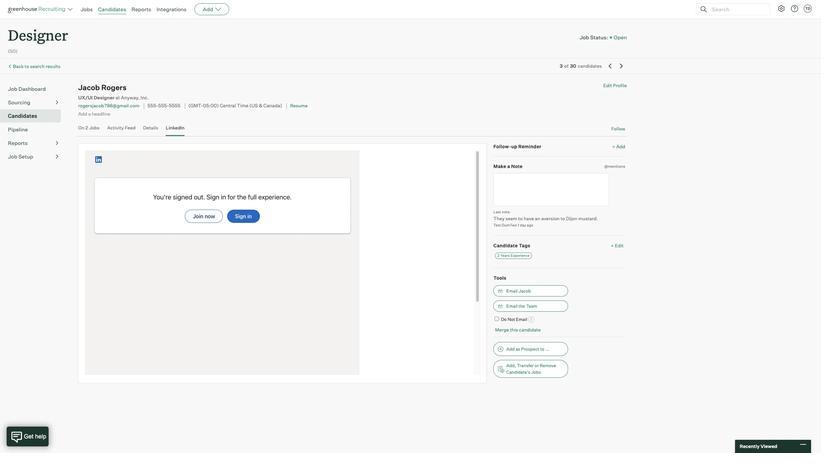 Task type: locate. For each thing, give the bounding box(es) containing it.
1 vertical spatial reports link
[[8, 139, 58, 147]]

candidates link right jobs link
[[98, 6, 126, 13]]

day
[[520, 223, 526, 228]]

transfer
[[517, 363, 534, 369]]

status:
[[590, 34, 608, 41]]

candidates
[[578, 63, 602, 69]]

email for email the team
[[506, 304, 518, 309]]

job setup link
[[8, 153, 58, 161]]

(50)
[[8, 48, 18, 54]]

0 vertical spatial jacob
[[78, 83, 100, 92]]

jobs inside the add, transfer or remove candidate's jobs
[[531, 370, 541, 375]]

email up email the team on the right bottom of the page
[[506, 289, 518, 294]]

note:
[[502, 210, 511, 215]]

designer link
[[8, 19, 68, 46]]

1 vertical spatial +
[[611, 243, 614, 249]]

designer up rogersjacob798@gmail.com
[[94, 95, 115, 101]]

a for add
[[88, 111, 91, 117]]

make a note
[[494, 164, 523, 169]]

dashboard
[[18, 86, 46, 92]]

1 horizontal spatial reports link
[[132, 6, 151, 13]]

1 horizontal spatial candidates
[[98, 6, 126, 13]]

candidate tags
[[494, 243, 530, 249]]

0 horizontal spatial 2
[[85, 125, 88, 131]]

0 vertical spatial job
[[580, 34, 589, 41]]

Do Not Email checkbox
[[495, 317, 499, 321]]

1 vertical spatial a
[[507, 164, 510, 169]]

designer down greenhouse recruiting image at the left
[[8, 25, 68, 45]]

1 vertical spatial jacob
[[519, 289, 531, 294]]

05:00)
[[203, 103, 219, 109]]

3
[[560, 63, 563, 69]]

jacob inside "jacob rogers ux/ui designer at anyway, inc."
[[78, 83, 100, 92]]

email for email jacob
[[506, 289, 518, 294]]

0 vertical spatial 2
[[85, 125, 88, 131]]

1 horizontal spatial jacob
[[519, 289, 531, 294]]

1 horizontal spatial a
[[507, 164, 510, 169]]

5555
[[169, 103, 180, 109]]

add inside popup button
[[203, 6, 213, 13]]

1 horizontal spatial reports
[[132, 6, 151, 13]]

central
[[220, 103, 236, 109]]

0 vertical spatial reports
[[132, 6, 151, 13]]

add for add a headline
[[78, 111, 87, 117]]

1 vertical spatial designer
[[94, 95, 115, 101]]

+ edit link
[[609, 241, 625, 250]]

jacob inside button
[[519, 289, 531, 294]]

job dashboard link
[[8, 85, 58, 93]]

0 vertical spatial a
[[88, 111, 91, 117]]

0 horizontal spatial a
[[88, 111, 91, 117]]

canada)
[[263, 103, 282, 109]]

designer
[[8, 25, 68, 45], [94, 95, 115, 101]]

+ edit
[[611, 243, 624, 249]]

0 horizontal spatial edit
[[603, 83, 612, 88]]

details link
[[143, 125, 158, 135]]

ux/ui
[[78, 95, 93, 101]]

1 vertical spatial job
[[8, 86, 17, 92]]

test
[[494, 223, 501, 228]]

add button
[[195, 3, 229, 15]]

reports link
[[132, 6, 151, 13], [8, 139, 58, 147]]

0 vertical spatial candidates
[[98, 6, 126, 13]]

30
[[570, 63, 576, 69]]

(us
[[249, 103, 258, 109]]

job left status: on the right of page
[[580, 34, 589, 41]]

email right not
[[516, 317, 527, 322]]

add inside "button"
[[506, 347, 515, 352]]

0 horizontal spatial jacob
[[78, 83, 100, 92]]

reports link down pipeline link
[[8, 139, 58, 147]]

sourcing link
[[8, 99, 58, 107]]

0 horizontal spatial candidates
[[8, 113, 37, 119]]

open
[[614, 34, 627, 41]]

this
[[510, 328, 518, 333]]

a left the note
[[507, 164, 510, 169]]

merge
[[495, 328, 509, 333]]

candidates right jobs link
[[98, 6, 126, 13]]

email jacob
[[506, 289, 531, 294]]

as
[[516, 347, 520, 352]]

tags
[[519, 243, 530, 249]]

555- down the inc.
[[148, 103, 158, 109]]

job setup
[[8, 154, 33, 160]]

add for add as prospect to ...
[[506, 347, 515, 352]]

0 vertical spatial email
[[506, 289, 518, 294]]

1 555- from the left
[[148, 103, 158, 109]]

resume link
[[290, 103, 308, 109]]

headline
[[92, 111, 110, 117]]

job for job setup
[[8, 154, 17, 160]]

add
[[203, 6, 213, 13], [78, 111, 87, 117], [616, 144, 625, 149], [506, 347, 515, 352]]

reports down pipeline
[[8, 140, 28, 147]]

rogersjacob798@gmail.com
[[78, 103, 140, 109]]

merge this candidate
[[495, 328, 541, 333]]

a
[[88, 111, 91, 117], [507, 164, 510, 169]]

0 horizontal spatial designer
[[8, 25, 68, 45]]

reports left integrations link
[[132, 6, 151, 13]]

candidates down sourcing
[[8, 113, 37, 119]]

0 vertical spatial +
[[612, 144, 615, 149]]

job left setup
[[8, 154, 17, 160]]

candidates
[[98, 6, 126, 13], [8, 113, 37, 119]]

inc.
[[141, 95, 149, 101]]

configure image
[[778, 5, 785, 13]]

...
[[545, 347, 549, 352]]

1 vertical spatial candidates link
[[8, 112, 58, 120]]

0 horizontal spatial candidates link
[[8, 112, 58, 120]]

jacob up the the
[[519, 289, 531, 294]]

merge this candidate link
[[495, 328, 541, 333]]

2 vertical spatial jobs
[[531, 370, 541, 375]]

a left the headline
[[88, 111, 91, 117]]

reports link left integrations link
[[132, 6, 151, 13]]

jacob rogers ux/ui designer at anyway, inc.
[[78, 83, 149, 101]]

setup
[[18, 154, 33, 160]]

email jacob button
[[494, 286, 568, 297]]

to up 1
[[518, 216, 523, 222]]

555- up linkedin
[[158, 103, 169, 109]]

2 right on
[[85, 125, 88, 131]]

viewed
[[761, 444, 777, 450]]

2 vertical spatial job
[[8, 154, 17, 160]]

1 vertical spatial email
[[506, 304, 518, 309]]

pipeline
[[8, 126, 28, 133]]

0 vertical spatial reports link
[[132, 6, 151, 13]]

0 horizontal spatial reports link
[[8, 139, 58, 147]]

of
[[564, 63, 569, 69]]

555-
[[148, 103, 158, 109], [158, 103, 169, 109]]

add as prospect to ... button
[[494, 343, 568, 356]]

candidates link down "sourcing" link on the left top of page
[[8, 112, 58, 120]]

candidate's
[[506, 370, 530, 375]]

aversion
[[541, 216, 560, 222]]

0 vertical spatial designer
[[8, 25, 68, 45]]

to left ...
[[540, 347, 544, 352]]

back to search results link
[[13, 63, 60, 69]]

ago
[[527, 223, 533, 228]]

prospect
[[521, 347, 539, 352]]

the
[[519, 304, 525, 309]]

they
[[494, 216, 505, 222]]

job up sourcing
[[8, 86, 17, 92]]

2
[[85, 125, 88, 131], [498, 254, 500, 258]]

0 horizontal spatial reports
[[8, 140, 28, 147]]

job for job status:
[[580, 34, 589, 41]]

0 vertical spatial jobs
[[81, 6, 93, 13]]

1 vertical spatial jobs
[[89, 125, 100, 131]]

on 2 jobs link
[[78, 125, 100, 135]]

1 horizontal spatial designer
[[94, 95, 115, 101]]

linkedin link
[[166, 125, 185, 135]]

note
[[511, 164, 523, 169]]

jobs
[[81, 6, 93, 13], [89, 125, 100, 131], [531, 370, 541, 375]]

greenhouse recruiting image
[[8, 5, 67, 13]]

1 horizontal spatial candidates link
[[98, 6, 126, 13]]

email left the the
[[506, 304, 518, 309]]

integrations
[[157, 6, 187, 13]]

None text field
[[494, 173, 609, 206]]

add,
[[506, 363, 516, 369]]

not
[[508, 317, 515, 322]]

1 vertical spatial 2
[[498, 254, 500, 258]]

0 vertical spatial edit
[[603, 83, 612, 88]]

2 left "years"
[[498, 254, 500, 258]]

jacob up ux/ui
[[78, 83, 100, 92]]

1 vertical spatial reports
[[8, 140, 28, 147]]

1 horizontal spatial edit
[[615, 243, 624, 249]]

to left dijon at the top right of the page
[[561, 216, 565, 222]]

candidates link
[[98, 6, 126, 13], [8, 112, 58, 120]]

pipeline link
[[8, 126, 58, 134]]

job
[[580, 34, 589, 41], [8, 86, 17, 92], [8, 154, 17, 160]]



Task type: describe. For each thing, give the bounding box(es) containing it.
time
[[237, 103, 248, 109]]

up
[[511, 144, 517, 149]]

job for job dashboard
[[8, 86, 17, 92]]

rogers
[[101, 83, 127, 92]]

1 vertical spatial candidates
[[8, 113, 37, 119]]

jobs link
[[81, 6, 93, 13]]

last note: they seem to have an aversion to dijon mustard. test dumtwo               1 day               ago
[[494, 210, 598, 228]]

or
[[535, 363, 539, 369]]

+ for + edit
[[611, 243, 614, 249]]

follow
[[611, 126, 625, 132]]

a for make
[[507, 164, 510, 169]]

2 years experience
[[498, 254, 530, 258]]

team
[[526, 304, 537, 309]]

activity
[[107, 125, 124, 131]]

anyway,
[[121, 95, 140, 101]]

dumtwo
[[502, 223, 517, 228]]

resume
[[290, 103, 308, 109]]

td button
[[804, 5, 812, 13]]

on
[[78, 125, 84, 131]]

years
[[500, 254, 510, 258]]

follow-up reminder
[[494, 144, 542, 149]]

to right back
[[25, 63, 29, 69]]

add, transfer or remove candidate's jobs button
[[494, 360, 568, 378]]

candidate
[[519, 328, 541, 333]]

follow link
[[611, 126, 625, 132]]

555-555-5555
[[148, 103, 180, 109]]

add as prospect to ...
[[506, 347, 549, 352]]

td
[[805, 6, 811, 11]]

add for add
[[203, 6, 213, 13]]

jobs inside on 2 jobs link
[[89, 125, 100, 131]]

3 of 30 candidates
[[560, 63, 602, 69]]

last
[[494, 210, 501, 215]]

email the team
[[506, 304, 537, 309]]

rogersjacob798@gmail.com link
[[78, 103, 140, 109]]

an
[[535, 216, 540, 222]]

integrations link
[[157, 6, 187, 13]]

td button
[[803, 3, 813, 14]]

at
[[116, 95, 120, 101]]

job status:
[[580, 34, 608, 41]]

back to search results
[[13, 63, 60, 69]]

@mentions link
[[604, 163, 625, 170]]

follow-
[[494, 144, 511, 149]]

2 vertical spatial email
[[516, 317, 527, 322]]

back
[[13, 63, 24, 69]]

1 vertical spatial edit
[[615, 243, 624, 249]]

+ for + add
[[612, 144, 615, 149]]

details
[[143, 125, 158, 131]]

edit profile link
[[603, 83, 627, 88]]

to inside add as prospect to ... "button"
[[540, 347, 544, 352]]

Search text field
[[710, 4, 764, 14]]

(gmt-
[[188, 103, 203, 109]]

seem
[[506, 216, 517, 222]]

(gmt-05:00) central time (us & canada)
[[188, 103, 282, 109]]

2 555- from the left
[[158, 103, 169, 109]]

dijon
[[566, 216, 577, 222]]

candidate
[[494, 243, 518, 249]]

linkedin
[[166, 125, 185, 131]]

search
[[30, 63, 45, 69]]

edit profile
[[603, 83, 627, 88]]

job dashboard
[[8, 86, 46, 92]]

mustard.
[[578, 216, 598, 222]]

+ add
[[612, 144, 625, 149]]

1
[[518, 223, 519, 228]]

remove
[[540, 363, 556, 369]]

designer inside "jacob rogers ux/ui designer at anyway, inc."
[[94, 95, 115, 101]]

add a headline
[[78, 111, 110, 117]]

activity feed
[[107, 125, 136, 131]]

do
[[501, 317, 507, 322]]

recently
[[740, 444, 760, 450]]

recently viewed
[[740, 444, 777, 450]]

make
[[494, 164, 506, 169]]

0 vertical spatial candidates link
[[98, 6, 126, 13]]

1 horizontal spatial 2
[[498, 254, 500, 258]]

on 2 jobs
[[78, 125, 100, 131]]

&
[[259, 103, 262, 109]]

have
[[524, 216, 534, 222]]

add, transfer or remove candidate's jobs
[[506, 363, 556, 375]]

+ add link
[[612, 143, 625, 150]]

do not email
[[501, 317, 527, 322]]

feed
[[125, 125, 136, 131]]



Task type: vqa. For each thing, say whether or not it's contained in the screenshot.
Follow
yes



